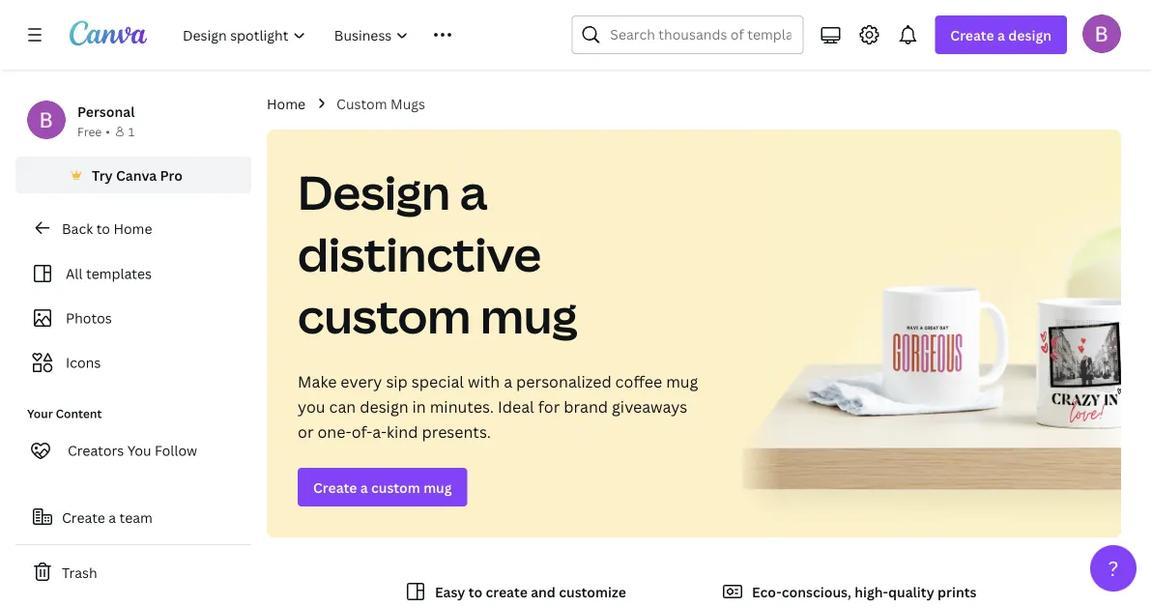 Task type: vqa. For each thing, say whether or not it's contained in the screenshot.
Icons LINK
yes



Task type: describe. For each thing, give the bounding box(es) containing it.
custom inside design a distinctive custom mug
[[298, 283, 471, 347]]

try canva pro button
[[15, 157, 251, 193]]

sip
[[386, 371, 408, 392]]

design
[[298, 160, 451, 223]]

create
[[486, 583, 528, 601]]

back
[[62, 219, 93, 237]]

create for create a custom mug
[[313, 478, 357, 497]]

can
[[329, 397, 356, 417]]

team
[[119, 508, 153, 527]]

a for distinctive
[[460, 160, 488, 223]]

back to home link
[[15, 209, 251, 248]]

mug inside make every sip special with a personalized coffee mug you can design in minutes. ideal for brand giveaways or one-of-a-kind presents.
[[666, 371, 699, 392]]

all
[[66, 265, 83, 283]]

try
[[92, 166, 113, 184]]

create a custom mug
[[313, 478, 452, 497]]

0 vertical spatial home
[[267, 94, 306, 113]]

design a distinctive custom mug image
[[737, 130, 1153, 538]]

back to home
[[62, 219, 152, 237]]

bob builder image
[[1083, 14, 1122, 53]]

templates
[[86, 265, 152, 283]]

high-
[[855, 583, 889, 601]]

easy to create and customize
[[435, 583, 627, 601]]

free
[[77, 123, 102, 139]]

presents.
[[422, 422, 491, 442]]

creators you follow link
[[15, 431, 251, 470]]

make
[[298, 371, 337, 392]]

ideal
[[498, 397, 535, 417]]

create a design button
[[936, 15, 1068, 54]]

to for easy
[[469, 583, 483, 601]]

to for back
[[96, 219, 110, 237]]

conscious,
[[782, 583, 852, 601]]

one-
[[318, 422, 352, 442]]

a for team
[[109, 508, 116, 527]]

of-
[[352, 422, 373, 442]]

trash
[[62, 563, 97, 582]]

create for create a team
[[62, 508, 105, 527]]

you
[[127, 442, 151, 460]]

your content
[[27, 406, 102, 422]]

quality
[[889, 583, 935, 601]]

giveaways
[[612, 397, 688, 417]]

personalized
[[516, 371, 612, 392]]

1
[[128, 123, 135, 139]]

kind
[[387, 422, 418, 442]]

a for design
[[998, 26, 1006, 44]]

for
[[538, 397, 560, 417]]

icons link
[[27, 344, 240, 381]]

brand
[[564, 397, 608, 417]]

creators you follow
[[68, 442, 197, 460]]

mug inside design a distinctive custom mug
[[481, 283, 578, 347]]

icons
[[66, 353, 101, 372]]

make every sip special with a personalized coffee mug you can design in minutes. ideal for brand giveaways or one-of-a-kind presents.
[[298, 371, 699, 442]]

mugs
[[391, 94, 426, 113]]

custom mugs
[[337, 94, 426, 113]]

trash link
[[15, 553, 251, 592]]

easy
[[435, 583, 466, 601]]

•
[[106, 123, 110, 139]]



Task type: locate. For each thing, give the bounding box(es) containing it.
home up the all templates link
[[114, 219, 152, 237]]

mug up giveaways
[[666, 371, 699, 392]]

a inside button
[[109, 508, 116, 527]]

mug down presents.
[[424, 478, 452, 497]]

1 vertical spatial custom
[[371, 478, 421, 497]]

None search field
[[572, 15, 804, 54]]

0 horizontal spatial mug
[[424, 478, 452, 497]]

pro
[[160, 166, 183, 184]]

mug
[[481, 283, 578, 347], [666, 371, 699, 392], [424, 478, 452, 497]]

1 horizontal spatial mug
[[481, 283, 578, 347]]

design inside make every sip special with a personalized coffee mug you can design in minutes. ideal for brand giveaways or one-of-a-kind presents.
[[360, 397, 409, 417]]

design
[[1009, 26, 1052, 44], [360, 397, 409, 417]]

create a design
[[951, 26, 1052, 44]]

a-
[[373, 422, 387, 442]]

home left custom
[[267, 94, 306, 113]]

content
[[56, 406, 102, 422]]

in
[[413, 397, 426, 417]]

prints
[[938, 583, 977, 601]]

0 vertical spatial to
[[96, 219, 110, 237]]

0 vertical spatial custom
[[298, 283, 471, 347]]

0 vertical spatial create
[[951, 26, 995, 44]]

canva
[[116, 166, 157, 184]]

design left bob builder icon
[[1009, 26, 1052, 44]]

create a team button
[[15, 498, 251, 537]]

1 horizontal spatial to
[[469, 583, 483, 601]]

try canva pro
[[92, 166, 183, 184]]

create a custom mug link
[[298, 468, 468, 507]]

distinctive
[[298, 221, 542, 285]]

1 vertical spatial to
[[469, 583, 483, 601]]

2 horizontal spatial mug
[[666, 371, 699, 392]]

0 vertical spatial mug
[[481, 283, 578, 347]]

home link
[[267, 93, 306, 114]]

0 horizontal spatial create
[[62, 508, 105, 527]]

to right back
[[96, 219, 110, 237]]

custom
[[298, 283, 471, 347], [371, 478, 421, 497]]

1 horizontal spatial home
[[267, 94, 306, 113]]

0 horizontal spatial home
[[114, 219, 152, 237]]

a inside design a distinctive custom mug
[[460, 160, 488, 223]]

design up a- at the bottom left
[[360, 397, 409, 417]]

1 horizontal spatial design
[[1009, 26, 1052, 44]]

0 horizontal spatial to
[[96, 219, 110, 237]]

0 vertical spatial design
[[1009, 26, 1052, 44]]

design a distinctive custom mug
[[298, 160, 578, 347]]

or
[[298, 422, 314, 442]]

create for create a design
[[951, 26, 995, 44]]

1 vertical spatial mug
[[666, 371, 699, 392]]

create inside dropdown button
[[951, 26, 995, 44]]

custom up the sip
[[298, 283, 471, 347]]

a inside dropdown button
[[998, 26, 1006, 44]]

design inside dropdown button
[[1009, 26, 1052, 44]]

a for custom
[[360, 478, 368, 497]]

and
[[531, 583, 556, 601]]

1 horizontal spatial create
[[313, 478, 357, 497]]

you
[[298, 397, 326, 417]]

custom down kind
[[371, 478, 421, 497]]

a
[[998, 26, 1006, 44], [460, 160, 488, 223], [504, 371, 513, 392], [360, 478, 368, 497], [109, 508, 116, 527]]

home
[[267, 94, 306, 113], [114, 219, 152, 237]]

2 vertical spatial mug
[[424, 478, 452, 497]]

to
[[96, 219, 110, 237], [469, 583, 483, 601]]

2 vertical spatial create
[[62, 508, 105, 527]]

custom
[[337, 94, 387, 113]]

follow
[[155, 442, 197, 460]]

? button
[[1091, 545, 1137, 592]]

free •
[[77, 123, 110, 139]]

photos link
[[27, 300, 240, 337]]

minutes.
[[430, 397, 494, 417]]

create a team
[[62, 508, 153, 527]]

1 vertical spatial create
[[313, 478, 357, 497]]

to right easy
[[469, 583, 483, 601]]

your
[[27, 406, 53, 422]]

create
[[951, 26, 995, 44], [313, 478, 357, 497], [62, 508, 105, 527]]

customize
[[559, 583, 627, 601]]

create inside button
[[62, 508, 105, 527]]

?
[[1109, 555, 1119, 582]]

1 vertical spatial home
[[114, 219, 152, 237]]

top level navigation element
[[170, 15, 526, 54], [170, 15, 526, 54]]

special
[[412, 371, 464, 392]]

all templates
[[66, 265, 152, 283]]

coffee
[[616, 371, 663, 392]]

a inside make every sip special with a personalized coffee mug you can design in minutes. ideal for brand giveaways or one-of-a-kind presents.
[[504, 371, 513, 392]]

Search search field
[[611, 16, 791, 53]]

every
[[341, 371, 382, 392]]

eco-
[[752, 583, 782, 601]]

mug up personalized
[[481, 283, 578, 347]]

photos
[[66, 309, 112, 327]]

with
[[468, 371, 500, 392]]

eco-conscious, high-quality prints
[[752, 583, 977, 601]]

all templates link
[[27, 255, 240, 292]]

personal
[[77, 102, 135, 120]]

creators
[[68, 442, 124, 460]]

1 vertical spatial design
[[360, 397, 409, 417]]

2 horizontal spatial create
[[951, 26, 995, 44]]

0 horizontal spatial design
[[360, 397, 409, 417]]



